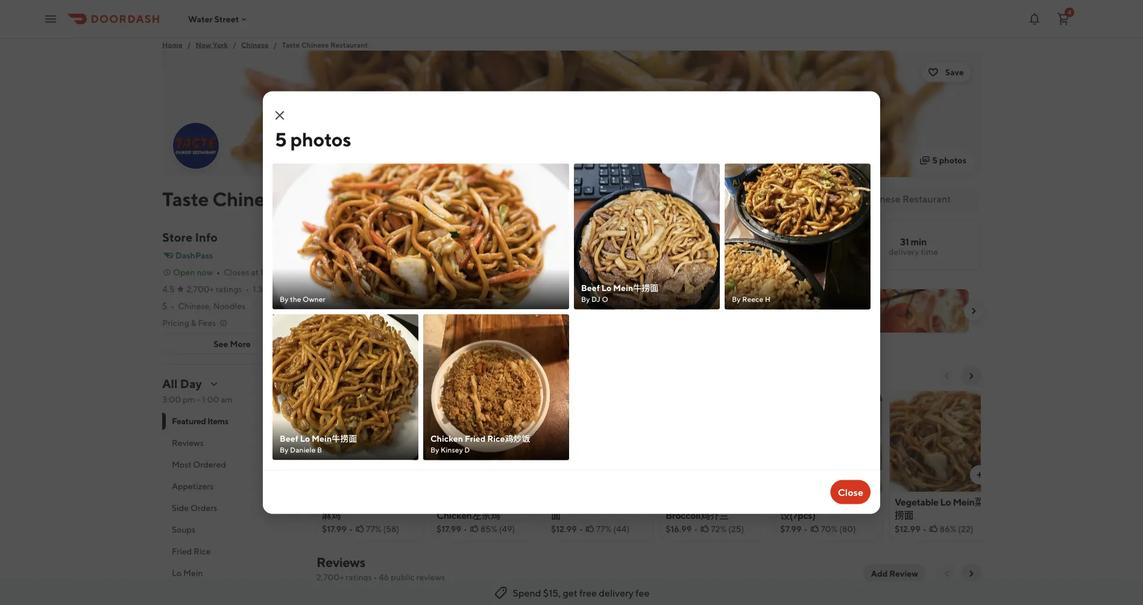 Task type: locate. For each thing, give the bounding box(es) containing it.
by inside chicken fried rice鸡炒饭 by kinsey d
[[431, 446, 439, 455]]

with right $10 on the left of the page
[[498, 297, 519, 310]]

fried left rice
[[172, 547, 192, 557]]

ratings inside reviews 2,700+ ratings • 46 public reviews
[[346, 573, 372, 583]]

reviews up most ordered
[[172, 438, 204, 448]]

1 vertical spatial 5 photos
[[933, 155, 967, 165]]

off right $10 on the left of the page
[[482, 297, 496, 310]]

1 vertical spatial featured items
[[172, 417, 228, 426]]

72%
[[711, 524, 727, 534]]

0 vertical spatial photos
[[290, 128, 351, 151]]

lo inside vegetable lo mein菜 捞面
[[941, 497, 952, 508]]

1 vertical spatial reviews
[[317, 555, 365, 571]]

chicken inside chicken fried rice鸡炒饭 by kinsey d
[[431, 434, 463, 444]]

2,700+ down reviews 'link'
[[317, 573, 344, 583]]

am
[[265, 268, 279, 277]]

0 horizontal spatial 2,700+
[[187, 284, 214, 294]]

featured inside heading
[[317, 368, 378, 385]]

lo for beef lo mein牛捞面 by dj o
[[602, 283, 612, 293]]

fried up d
[[465, 434, 486, 444]]

closes
[[224, 268, 249, 277]]

chicken inside the chicken lo mein鸡捞 面
[[551, 497, 587, 508]]

1 horizontal spatial previous button of carousel image
[[943, 372, 952, 381]]

0 vertical spatial fee
[[813, 247, 826, 257]]

lo inside button
[[172, 569, 182, 578]]

fees
[[198, 318, 216, 328]]

featured up #2 most liked
[[317, 368, 378, 385]]

85%
[[481, 524, 498, 534]]

2 add item to cart image from the left
[[746, 470, 756, 480]]

70%
[[821, 524, 838, 534]]

1 horizontal spatial most
[[333, 393, 350, 402]]

pork dumplings 猪肉 饺(7pcs)
[[781, 497, 869, 521]]

1 horizontal spatial 5 photos
[[933, 155, 967, 165]]

b
[[317, 446, 322, 455]]

items inside heading
[[380, 368, 418, 385]]

0 horizontal spatial add item to cart image
[[402, 470, 412, 480]]

0 horizontal spatial $12.99
[[551, 524, 577, 534]]

0 horizontal spatial 77%
[[366, 524, 382, 534]]

items down 1:00
[[207, 417, 228, 426]]

$10
[[463, 297, 480, 310]]

1 horizontal spatial add item to cart image
[[746, 470, 756, 480]]

see more
[[214, 339, 251, 349]]

1 horizontal spatial with
[[718, 497, 736, 508]]

$0.00 delivery fee
[[781, 236, 826, 257]]

1 vertical spatial ratings
[[346, 573, 372, 583]]

spend $15, get free delivery fee
[[513, 588, 650, 599]]

dumplings
[[802, 497, 848, 508]]

ratings down reviews 'link'
[[346, 573, 372, 583]]

$12.99 down 捞面
[[895, 524, 921, 534]]

0 vertical spatial previous button of carousel image
[[319, 306, 329, 316]]

at
[[251, 268, 259, 277]]

0 vertical spatial featured
[[317, 368, 378, 385]]

appetizers button
[[162, 476, 302, 498]]

2 off from the left
[[482, 297, 496, 310]]

3:00
[[162, 395, 181, 405]]

3 add item to cart image from the left
[[975, 470, 985, 480]]

• left 46 on the bottom of the page
[[374, 573, 377, 583]]

1 horizontal spatial photos
[[940, 155, 967, 165]]

5 photos button
[[913, 151, 974, 170]]

1 vertical spatial previous button of carousel image
[[943, 372, 952, 381]]

2 horizontal spatial add item to cart image
[[861, 470, 870, 480]]

rice鸡炒饭
[[488, 434, 530, 444]]

0 horizontal spatial 5
[[275, 128, 287, 151]]

0 horizontal spatial ratings
[[216, 284, 242, 294]]

85% (49)
[[481, 524, 515, 534]]

pork dumplings 猪肉饺(7pcs) image
[[776, 391, 882, 492]]

home link
[[162, 39, 183, 51]]

beef inside beef lo mein牛捞面 by daniele b
[[280, 434, 298, 444]]

by left daniele
[[280, 446, 289, 455]]

$17.99
[[322, 524, 347, 534], [437, 524, 461, 534]]

1 add item to cart image from the left
[[402, 470, 412, 480]]

by inside beef lo mein牛捞面 by daniele b
[[280, 446, 289, 455]]

/ right chinese link
[[274, 40, 277, 49]]

add item to cart image up close
[[861, 470, 870, 480]]

by for chicken fried rice鸡炒饭 by kinsey d
[[431, 446, 439, 455]]

1 vertical spatial mein牛捞面
[[312, 434, 357, 444]]

0 vertical spatial mein牛捞面
[[613, 283, 659, 293]]

1 vertical spatial 5
[[933, 155, 938, 165]]

5 inside button
[[933, 155, 938, 165]]

/ left new
[[187, 40, 191, 49]]

lo left mein鸡捞
[[588, 497, 599, 508]]

reviews for reviews
[[172, 438, 204, 448]]

beef inside beef lo mein牛捞面 by dj o
[[581, 283, 600, 293]]

add item to cart image up chicken芝
[[402, 470, 412, 480]]

1 horizontal spatial $17.99
[[437, 524, 461, 534]]

1 $12.99 from the left
[[551, 524, 577, 534]]

lo mein button
[[162, 563, 302, 584]]

1 horizontal spatial featured
[[317, 368, 378, 385]]

by reece h
[[732, 295, 771, 304]]

77% for mein鸡捞
[[596, 524, 612, 534]]

31 min delivery time
[[889, 236, 939, 257]]

0 horizontal spatial add item to cart image
[[632, 470, 641, 480]]

2 horizontal spatial chicken
[[681, 497, 716, 508]]

beef up the dj
[[581, 283, 600, 293]]

fried
[[465, 434, 486, 444], [172, 547, 192, 557]]

0 vertical spatial fried
[[465, 434, 486, 444]]

1 vertical spatial most
[[172, 460, 192, 470]]

vegetable lo mein菜捞面 image
[[890, 391, 997, 492]]

with inside 40% off first 2 orders up to $10 off with 40welcome, valid on subtotals $15
[[498, 297, 519, 310]]

lo
[[602, 283, 612, 293], [300, 434, 310, 444], [588, 497, 599, 508], [941, 497, 952, 508], [172, 569, 182, 578]]

photos
[[290, 128, 351, 151], [940, 155, 967, 165]]

1 horizontal spatial add item to cart image
[[517, 470, 527, 480]]

2 77% from the left
[[596, 524, 612, 534]]

featured down pm
[[172, 417, 206, 426]]

0 horizontal spatial fried
[[172, 547, 192, 557]]

chinese link
[[241, 39, 269, 51]]

0 horizontal spatial /
[[187, 40, 191, 49]]

delivery
[[889, 247, 920, 257], [781, 247, 812, 257], [599, 588, 634, 599]]

featured items up 'liked'
[[317, 368, 418, 385]]

fried inside chicken fried rice鸡炒饭 by kinsey d
[[465, 434, 486, 444]]

water
[[188, 14, 213, 24]]

h
[[765, 295, 771, 304]]

0 horizontal spatial most
[[172, 460, 192, 470]]

1 vertical spatial next button of carousel image
[[967, 372, 977, 381]]

1 horizontal spatial 77%
[[596, 524, 612, 534]]

chicken up broccoli鸡芥兰
[[681, 497, 716, 508]]

add item to cart image for pork
[[861, 470, 870, 480]]

77%
[[366, 524, 382, 534], [596, 524, 612, 534]]

mein鸡捞
[[601, 497, 641, 508]]

group
[[337, 240, 362, 250]]

$12.99 for 面
[[551, 524, 577, 534]]

$17.99 down "麻鸡"
[[322, 524, 347, 534]]

39. chicken with broccoli鸡芥兰
[[666, 497, 736, 521]]

lo left mein
[[172, 569, 182, 578]]

1 horizontal spatial featured items
[[317, 368, 418, 385]]

more
[[230, 339, 251, 349]]

store
[[162, 230, 193, 245]]

close button
[[831, 480, 871, 505]]

猪肉
[[850, 497, 869, 508]]

delivery inside "$0.00 delivery fee"
[[781, 247, 812, 257]]

subtotals
[[375, 312, 419, 325]]

all
[[162, 377, 178, 391]]

1 vertical spatial featured
[[172, 417, 206, 426]]

0 horizontal spatial beef
[[280, 434, 298, 444]]

1 77% from the left
[[366, 524, 382, 534]]

77% left (58)
[[366, 524, 382, 534]]

reviews inside reviews 2,700+ ratings • 46 public reviews
[[317, 555, 365, 571]]

1 $17.99 from the left
[[322, 524, 347, 534]]

lo up 'o'
[[602, 283, 612, 293]]

1 horizontal spatial fee
[[813, 247, 826, 257]]

1 vertical spatial fried
[[172, 547, 192, 557]]

featured items down -
[[172, 417, 228, 426]]

mein牛捞面 for beef lo mein牛捞面 by dj o
[[613, 283, 659, 293]]

1 vertical spatial photos
[[940, 155, 967, 165]]

1 vertical spatial fee
[[636, 588, 650, 599]]

3 add item to cart image from the left
[[861, 470, 870, 480]]

taste right chinese link
[[282, 40, 300, 49]]

0 vertical spatial most
[[333, 393, 350, 402]]

1 horizontal spatial beef
[[581, 283, 600, 293]]

$16.99
[[666, 524, 692, 534]]

previous button of carousel image
[[319, 306, 329, 316], [943, 372, 952, 381]]

add item to cart image for with
[[746, 470, 756, 480]]

47. general tso's chicken左宗鸡
[[437, 497, 506, 521]]

photos inside button
[[940, 155, 967, 165]]

previous image
[[943, 569, 952, 579]]

vegetable lo mein菜 捞面
[[895, 497, 984, 521]]

off up on
[[360, 297, 374, 310]]

chinese up info
[[213, 188, 284, 210]]

chicken up 面
[[551, 497, 587, 508]]

0 vertical spatial items
[[380, 368, 418, 385]]

1 add item to cart image from the left
[[632, 470, 641, 480]]

by left the dj
[[581, 295, 590, 304]]

0 horizontal spatial chicken
[[431, 434, 463, 444]]

add
[[871, 569, 888, 579]]

1 horizontal spatial delivery
[[781, 247, 812, 257]]

1 horizontal spatial items
[[380, 368, 418, 385]]

0 vertical spatial 5
[[275, 128, 287, 151]]

1 horizontal spatial chicken
[[551, 497, 587, 508]]

mein牛捞面 inside beef lo mein牛捞面 by daniele b
[[312, 434, 357, 444]]

0 horizontal spatial taste
[[162, 188, 209, 210]]

2,700+ up $ • chinese, noodles
[[187, 284, 214, 294]]

0 horizontal spatial reviews
[[172, 438, 204, 448]]

taste up store info at the left of page
[[162, 188, 209, 210]]

with up 72% (25)
[[718, 497, 736, 508]]

$12.99
[[551, 524, 577, 534], [895, 524, 921, 534]]

0 horizontal spatial 5 photos
[[275, 128, 351, 151]]

2 $17.99 from the left
[[437, 524, 461, 534]]

lo for beef lo mein牛捞面 by daniele b
[[300, 434, 310, 444]]

$12.99 down 面
[[551, 524, 577, 534]]

• left 86% on the right bottom of the page
[[923, 524, 927, 534]]

by left kinsey
[[431, 446, 439, 455]]

with inside '39. chicken with broccoli鸡芥兰'
[[718, 497, 736, 508]]

lo left the 'mein菜'
[[941, 497, 952, 508]]

1 horizontal spatial /
[[233, 40, 236, 49]]

1 horizontal spatial taste
[[282, 40, 300, 49]]

reviews inside button
[[172, 438, 204, 448]]

lo inside beef lo mein牛捞面 by daniele b
[[300, 434, 310, 444]]

chicken up kinsey
[[431, 434, 463, 444]]

featured items heading
[[317, 367, 418, 386]]

1 horizontal spatial 5
[[933, 155, 938, 165]]

面
[[551, 510, 561, 521]]

1 horizontal spatial $12.99
[[895, 524, 921, 534]]

by left the
[[280, 295, 289, 304]]

• right $
[[171, 301, 174, 311]]

ratings up noodles at the left of the page
[[216, 284, 242, 294]]

0 horizontal spatial featured items
[[172, 417, 228, 426]]

kinsey
[[441, 446, 463, 455]]

$17.99 down chicken左宗鸡
[[437, 524, 461, 534]]

most up appetizers
[[172, 460, 192, 470]]

by the owner
[[280, 295, 326, 304]]

1 horizontal spatial reviews
[[317, 555, 365, 571]]

Item Search search field
[[808, 192, 972, 206]]

0 vertical spatial with
[[498, 297, 519, 310]]

add item to cart image down rice鸡炒饭
[[517, 470, 527, 480]]

chicken for 面
[[551, 497, 587, 508]]

mein菜
[[953, 497, 984, 508]]

open
[[173, 268, 195, 277]]

47.
[[437, 497, 448, 508]]

next button of carousel image
[[969, 306, 979, 316], [967, 372, 977, 381]]

lo for vegetable lo mein菜 捞面
[[941, 497, 952, 508]]

2 add item to cart image from the left
[[517, 470, 527, 480]]

1 horizontal spatial ratings
[[346, 573, 372, 583]]

&
[[191, 318, 196, 328]]

1 vertical spatial items
[[207, 417, 228, 426]]

lo inside the chicken lo mein鸡捞 面
[[588, 497, 599, 508]]

by inside beef lo mein牛捞面 by dj o
[[581, 295, 590, 304]]

1 vertical spatial 2,700+
[[317, 573, 344, 583]]

0 vertical spatial 2,700+
[[187, 284, 214, 294]]

$15
[[421, 312, 437, 325]]

3:00 pm - 1:00 am
[[162, 395, 233, 405]]

save
[[946, 67, 965, 77]]

0 horizontal spatial mein牛捞面
[[312, 434, 357, 444]]

$7.99
[[781, 524, 802, 534]]

reviews down "麻鸡"
[[317, 555, 365, 571]]

reviews 2,700+ ratings • 46 public reviews
[[317, 555, 445, 583]]

1 horizontal spatial off
[[482, 297, 496, 310]]

0 vertical spatial ratings
[[216, 284, 242, 294]]

$17.99 for chicken左宗鸡
[[437, 524, 461, 534]]

items down the subtotals
[[380, 368, 418, 385]]

open menu image
[[43, 12, 58, 26]]

beef up daniele
[[280, 434, 298, 444]]

77% left (44) in the right of the page
[[596, 524, 612, 534]]

group order button
[[329, 236, 394, 255]]

/ right york at the left top
[[233, 40, 236, 49]]

beef for beef lo mein牛捞面 by daniele b
[[280, 434, 298, 444]]

taste chinese restaurant image
[[162, 51, 981, 177], [173, 123, 219, 169]]

1 vertical spatial with
[[718, 497, 736, 508]]

beef
[[581, 283, 600, 293], [280, 434, 298, 444]]

0 horizontal spatial $17.99
[[322, 524, 347, 534]]

lo up daniele
[[300, 434, 310, 444]]

new york link
[[196, 39, 228, 51]]

chicken lo mein鸡捞面 image
[[546, 391, 653, 492]]

$0.00
[[790, 236, 817, 247]]

0 vertical spatial reviews
[[172, 438, 204, 448]]

lo inside beef lo mein牛捞面 by dj o
[[602, 283, 612, 293]]

featured
[[317, 368, 378, 385], [172, 417, 206, 426]]

most right #2
[[333, 393, 350, 402]]

2 horizontal spatial /
[[274, 40, 277, 49]]

add item to cart image
[[402, 470, 412, 480], [517, 470, 527, 480], [861, 470, 870, 480]]

chicken
[[431, 434, 463, 444], [551, 497, 587, 508], [681, 497, 716, 508]]

close store images image
[[273, 108, 287, 123]]

0 vertical spatial 5 photos
[[275, 128, 351, 151]]

2
[[396, 297, 402, 310]]

86%
[[940, 524, 957, 534]]

reviews for reviews 2,700+ ratings • 46 public reviews
[[317, 555, 365, 571]]

77% for chicken芝
[[366, 524, 382, 534]]

1 horizontal spatial 2,700+
[[317, 573, 344, 583]]

2 horizontal spatial delivery
[[889, 247, 920, 257]]

1 horizontal spatial mein牛捞面
[[613, 283, 659, 293]]

0 horizontal spatial previous button of carousel image
[[319, 306, 329, 316]]

pm
[[183, 395, 195, 405]]

43.
[[322, 497, 335, 508]]

add review
[[871, 569, 919, 579]]

fried inside 'button'
[[172, 547, 192, 557]]

home / new york / chinese / taste chinese restaurant
[[162, 40, 368, 49]]

0 horizontal spatial off
[[360, 297, 374, 310]]

2 horizontal spatial add item to cart image
[[975, 470, 985, 480]]

chinese right chinese link
[[301, 40, 329, 49]]

add item to cart image for 47.
[[517, 470, 527, 480]]

fried rice
[[172, 547, 211, 557]]

2 $12.99 from the left
[[895, 524, 921, 534]]

add item to cart image
[[632, 470, 641, 480], [746, 470, 756, 480], [975, 470, 985, 480]]

dj
[[592, 295, 601, 304]]

0 horizontal spatial photos
[[290, 128, 351, 151]]

•
[[217, 268, 220, 277], [246, 284, 249, 294], [171, 301, 174, 311], [349, 524, 353, 534], [464, 524, 467, 534], [580, 524, 583, 534], [694, 524, 698, 534], [804, 524, 808, 534], [923, 524, 927, 534], [374, 573, 377, 583]]

soups button
[[162, 519, 302, 541]]

1 vertical spatial beef
[[280, 434, 298, 444]]

side
[[172, 503, 189, 513]]

• down sesame
[[349, 524, 353, 534]]

5 up item search search field
[[933, 155, 938, 165]]

chicken fried rice鸡炒饭 by kinsey d
[[431, 434, 530, 455]]

0 horizontal spatial with
[[498, 297, 519, 310]]

fee inside "$0.00 delivery fee"
[[813, 247, 826, 257]]

5 down close store images
[[275, 128, 287, 151]]

1 horizontal spatial fried
[[465, 434, 486, 444]]

home
[[162, 40, 183, 49]]

0 vertical spatial beef
[[581, 283, 600, 293]]

(80)
[[840, 524, 856, 534]]

0 horizontal spatial items
[[207, 417, 228, 426]]

0 horizontal spatial featured
[[172, 417, 206, 426]]

mein牛捞面 inside beef lo mein牛捞面 by dj o
[[613, 283, 659, 293]]

pricing & fees
[[162, 318, 216, 328]]

order
[[364, 240, 387, 250]]



Task type: vqa. For each thing, say whether or not it's contained in the screenshot.
20% off, up to $5 for Lokal Sandwich Shop
no



Task type: describe. For each thing, give the bounding box(es) containing it.
save button
[[922, 63, 972, 82]]

get
[[563, 588, 578, 599]]

general
[[450, 497, 484, 508]]

mein牛捞面 for beef lo mein牛捞面 by daniele b
[[312, 434, 357, 444]]

chicken for by
[[431, 434, 463, 444]]

0 vertical spatial next button of carousel image
[[969, 306, 979, 316]]

$12.99 for 捞面
[[895, 524, 921, 534]]

now
[[197, 268, 213, 277]]

dashpass
[[176, 251, 213, 261]]

捞面
[[895, 510, 914, 521]]

31
[[901, 236, 909, 248]]

0 vertical spatial restaurant
[[331, 40, 368, 49]]

chicken lo mein鸡捞 面
[[551, 497, 641, 521]]

tso's
[[486, 497, 506, 508]]

orders
[[191, 503, 217, 513]]

beef lo mein牛捞面 by daniele b
[[280, 434, 357, 455]]

4
[[1068, 9, 1072, 16]]

lo for chicken lo mein鸡捞 面
[[588, 497, 599, 508]]

store info
[[162, 230, 218, 245]]

on
[[361, 312, 373, 325]]

new
[[196, 40, 211, 49]]

-
[[197, 395, 200, 405]]

add review button
[[864, 565, 926, 584]]

add item to cart image for mein菜
[[975, 470, 985, 480]]

77% (58)
[[366, 524, 399, 534]]

beef lo mein牛捞面 by dj o
[[581, 283, 659, 304]]

1 vertical spatial taste
[[162, 188, 209, 210]]

first
[[375, 297, 394, 310]]

sesame
[[337, 497, 370, 508]]

39.
[[666, 497, 679, 508]]

5 photos inside dialog
[[275, 128, 351, 151]]

• left the '1.3'
[[246, 284, 249, 294]]

86% (22)
[[940, 524, 974, 534]]

1 / from the left
[[187, 40, 191, 49]]

$17.99 for 麻鸡
[[322, 524, 347, 534]]

43. sesame chicken芝麻鸡 image
[[317, 391, 424, 492]]

reviews
[[416, 573, 445, 583]]

reece
[[743, 295, 764, 304]]

beef for beef lo mein牛捞面 by dj o
[[581, 283, 600, 293]]

0 vertical spatial featured items
[[317, 368, 418, 385]]

valid
[[336, 312, 359, 325]]

open now
[[173, 268, 213, 277]]

47. general tso's chicken左宗鸡 image
[[432, 391, 539, 492]]

daniele
[[290, 446, 316, 455]]

1.3
[[253, 284, 263, 294]]

#2
[[322, 393, 331, 402]]

0 horizontal spatial delivery
[[599, 588, 634, 599]]

• down broccoli鸡芥兰
[[694, 524, 698, 534]]

3 / from the left
[[274, 40, 277, 49]]

饺(7pcs)
[[781, 510, 816, 521]]

5 photos dialog
[[263, 91, 881, 514]]

• closes at 1 am
[[217, 268, 279, 277]]

40% off first 2 orders up to $10 off with 40welcome, valid on subtotals $15
[[336, 297, 594, 325]]

free
[[580, 588, 597, 599]]

(49)
[[499, 524, 515, 534]]

by left the "reece"
[[732, 295, 741, 304]]

• right now
[[217, 268, 220, 277]]

fried rice button
[[162, 541, 302, 563]]

• down chicken左宗鸡
[[464, 524, 467, 534]]

noodles
[[213, 301, 246, 311]]

the
[[290, 295, 301, 304]]

(44)
[[614, 524, 630, 534]]

next image
[[967, 569, 977, 579]]

$ • chinese, noodles
[[162, 301, 246, 311]]

(22)
[[959, 524, 974, 534]]

2,700+ ratings •
[[187, 284, 249, 294]]

chicken芝
[[372, 497, 416, 508]]

chicken inside '39. chicken with broccoli鸡芥兰'
[[681, 497, 716, 508]]

pricing
[[162, 318, 189, 328]]

pricing & fees button
[[162, 317, 228, 329]]

5 photos inside button
[[933, 155, 967, 165]]

water street button
[[188, 14, 249, 24]]

1.3 mi
[[253, 284, 274, 294]]

• down the chicken lo mein鸡捞 面
[[580, 524, 583, 534]]

chinese right york at the left top
[[241, 40, 269, 49]]

0 vertical spatial taste
[[282, 40, 300, 49]]

by for beef lo mein牛捞面 by daniele b
[[280, 446, 289, 455]]

notification bell image
[[1028, 12, 1042, 26]]

麻鸡
[[322, 510, 341, 521]]

to
[[451, 297, 461, 310]]

soups
[[172, 525, 195, 535]]

street
[[214, 14, 239, 24]]

delivery inside the 31 min delivery time
[[889, 247, 920, 257]]

reviews link
[[317, 555, 365, 571]]

up
[[436, 297, 449, 310]]

0 horizontal spatial fee
[[636, 588, 650, 599]]

close
[[838, 487, 864, 498]]

rice
[[194, 547, 211, 557]]

photos inside dialog
[[290, 128, 351, 151]]

am
[[221, 395, 233, 405]]

1
[[260, 268, 264, 277]]

4 items, open order cart image
[[1057, 12, 1071, 26]]

most ordered
[[172, 460, 226, 470]]

40welcome,
[[521, 297, 594, 310]]

46
[[379, 573, 389, 583]]

add item to cart image for mein鸡捞
[[632, 470, 641, 480]]

chinese,
[[178, 301, 212, 311]]

2,700+ inside reviews 2,700+ ratings • 46 public reviews
[[317, 573, 344, 583]]

by for beef lo mein牛捞面 by dj o
[[581, 295, 590, 304]]

2 / from the left
[[233, 40, 236, 49]]

$
[[162, 301, 167, 311]]

info
[[195, 230, 218, 245]]

orders
[[404, 297, 435, 310]]

spend
[[513, 588, 541, 599]]

1 vertical spatial restaurant
[[288, 188, 385, 210]]

39. chicken with broccoli鸡芥兰 image
[[661, 391, 768, 492]]

1 off from the left
[[360, 297, 374, 310]]

• right $7.99
[[804, 524, 808, 534]]

most inside button
[[172, 460, 192, 470]]

5 inside dialog
[[275, 128, 287, 151]]

york
[[213, 40, 228, 49]]

• inside reviews 2,700+ ratings • 46 public reviews
[[374, 573, 377, 583]]



